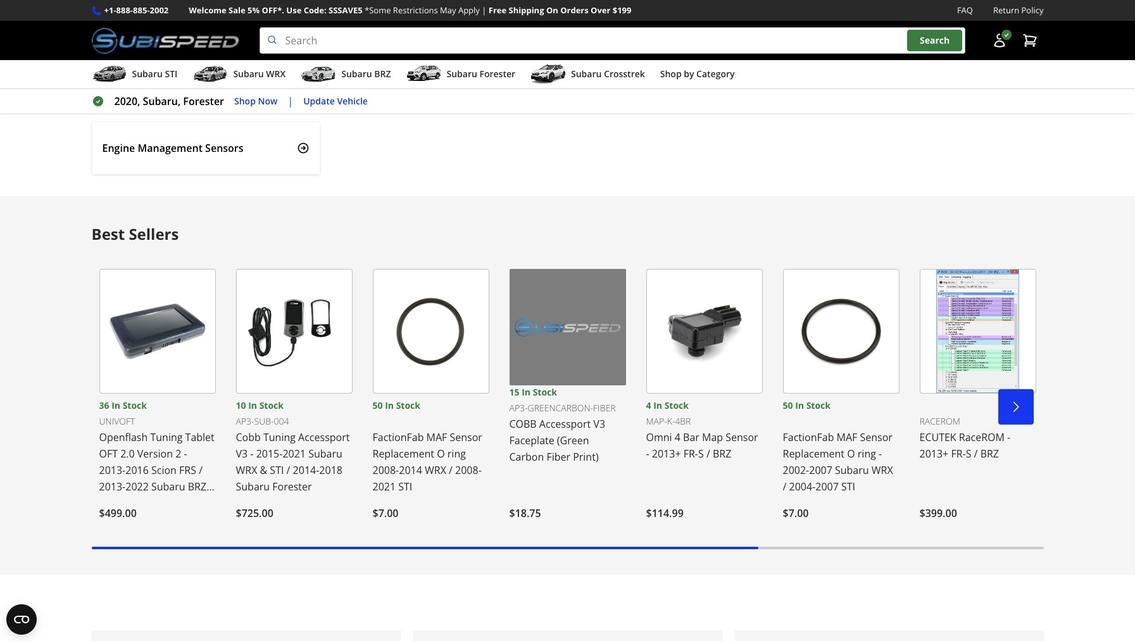 Task type: vqa. For each thing, say whether or not it's contained in the screenshot.


Task type: locate. For each thing, give the bounding box(es) containing it.
management inside engine management sensors link
[[138, 141, 203, 155]]

stock up factionfab maf sensor replacement o ring - 2002-2007 subaru wrx / 2004-2007 sti in the bottom right of the page
[[806, 400, 831, 412]]

sti down 2014
[[398, 480, 412, 494]]

& down 2015-
[[260, 463, 267, 477]]

stock for tablet
[[123, 400, 147, 412]]

play
[[136, 75, 156, 89]]

2 o from the left
[[847, 447, 855, 461]]

fiber
[[593, 402, 616, 414]]

0 horizontal spatial shop
[[234, 95, 256, 107]]

shop by category
[[660, 68, 735, 80]]

1 horizontal spatial factionfab
[[783, 431, 834, 444]]

sensor for factionfab maf sensor replacement o ring 2008-2014 wrx / 2008- 2021 sti
[[450, 431, 482, 444]]

2 horizontal spatial sensor
[[860, 431, 892, 444]]

cobb tuning accessport v3  - 2015-2021 subaru wrx & sti / 2014-2018 subaru forester image
[[236, 269, 352, 394]]

stock for cobb
[[533, 386, 557, 398]]

5%
[[248, 4, 260, 16]]

2013- down oft
[[99, 463, 125, 477]]

885-
[[133, 4, 150, 16]]

best sellers
[[91, 224, 179, 244]]

1 horizontal spatial 2021
[[373, 480, 396, 494]]

-
[[1007, 431, 1010, 444], [184, 447, 187, 461], [250, 447, 254, 461], [646, 447, 649, 461], [879, 447, 882, 461]]

0 vertical spatial 2007
[[809, 463, 832, 477]]

1 horizontal spatial o
[[847, 447, 855, 461]]

0 horizontal spatial 2021
[[283, 447, 306, 461]]

replacement inside factionfab maf sensor replacement o ring - 2002-2007 subaru wrx / 2004-2007 sti
[[783, 447, 844, 461]]

$18.75
[[509, 507, 541, 520]]

/ inside 4 in stock map-k-4br omni 4 bar map sensor - 2013+ fr-s / brz
[[706, 447, 710, 461]]

2 vertical spatial forester
[[272, 480, 312, 494]]

replacement
[[373, 447, 434, 461], [783, 447, 844, 461]]

0 horizontal spatial forester
[[183, 94, 224, 108]]

version
[[137, 447, 173, 461]]

1 vertical spatial |
[[288, 94, 293, 108]]

2015-
[[256, 447, 283, 461]]

factionfab inside factionfab maf sensor replacement o ring - 2002-2007 subaru wrx / 2004-2007 sti
[[783, 431, 834, 444]]

1 factionfab from the left
[[373, 431, 424, 444]]

in inside 15 in stock ap3-greencarbon-fiber cobb accessport v3 faceplate (green carbon fiber print)
[[522, 386, 530, 398]]

forester inside 10 in stock ap3-sub-004 cobb tuning accessport v3  - 2015-2021 subaru wrx & sti / 2014-2018 subaru forester
[[272, 480, 312, 494]]

1 replacement from the left
[[373, 447, 434, 461]]

maf inside factionfab maf sensor replacement o ring - 2002-2007 subaru wrx / 2004-2007 sti
[[837, 431, 857, 444]]

1 horizontal spatial maf
[[837, 431, 857, 444]]

replacement up 2014
[[373, 447, 434, 461]]

sensor right the map
[[726, 431, 758, 444]]

racerom
[[959, 431, 1005, 444]]

1 horizontal spatial tuning
[[263, 431, 296, 444]]

2 replacement from the left
[[783, 447, 844, 461]]

racerom
[[919, 416, 960, 428]]

1 ring from the left
[[447, 447, 466, 461]]

orders
[[560, 4, 589, 16]]

2 50 from the left
[[783, 400, 793, 412]]

factionfab up 2014
[[373, 431, 424, 444]]

|
[[482, 4, 486, 16], [288, 94, 293, 108]]

0 horizontal spatial factionfab
[[373, 431, 424, 444]]

1 horizontal spatial ring
[[858, 447, 876, 461]]

harnesses
[[826, 75, 877, 89]]

| left free
[[482, 4, 486, 16]]

0 horizontal spatial 2008-
[[373, 463, 399, 477]]

shop left now
[[234, 95, 256, 107]]

brz inside 36 in stock univoft openflash tuning tablet oft 2.0 version 2 - 2013-2016 scion frs / 2013-2022 subaru brz / toyota 86
[[188, 480, 206, 494]]

bar
[[683, 431, 699, 444]]

forester left a subaru crosstrek thumbnail image at the top
[[479, 68, 515, 80]]

sti right 2004-
[[841, 480, 855, 494]]

maf for subaru
[[837, 431, 857, 444]]

1 $7.00 from the left
[[373, 507, 398, 520]]

1 vertical spatial &
[[260, 463, 267, 477]]

- inside ecutek racerom - 2013+ fr-s / brz
[[1007, 431, 1010, 444]]

1 2013+ from the left
[[652, 447, 681, 461]]

forester down "2014-"
[[272, 480, 312, 494]]

2 2013+ from the left
[[919, 447, 948, 461]]

shop inside dropdown button
[[660, 68, 682, 80]]

subaru up 2018
[[308, 447, 342, 461]]

engine down +1-
[[91, 25, 142, 46]]

subaru right 2002-
[[835, 463, 869, 477]]

engine right 'to'
[[319, 29, 351, 43]]

fr- down "bar"
[[683, 447, 698, 461]]

2 $7.00 from the left
[[783, 507, 809, 520]]

0 horizontal spatial $7.00
[[373, 507, 398, 520]]

tuning up version
[[150, 431, 183, 444]]

2013+ inside 4 in stock map-k-4br omni 4 bar map sensor - 2013+ fr-s / brz
[[652, 447, 681, 461]]

ring for /
[[447, 447, 466, 461]]

0 horizontal spatial fr-
[[683, 447, 698, 461]]

management inside plug & play engine management link
[[194, 75, 259, 89]]

forester
[[479, 68, 515, 80], [183, 94, 224, 108], [272, 480, 312, 494]]

s down "bar"
[[698, 447, 704, 461]]

fr-
[[683, 447, 698, 461], [951, 447, 966, 461]]

1 horizontal spatial shop
[[660, 68, 682, 80]]

ecutek racerom - 2013+ fr-s / brz
[[919, 431, 1010, 461]]

2013+
[[652, 447, 681, 461], [919, 447, 948, 461]]

stock inside 15 in stock ap3-greencarbon-fiber cobb accessport v3 faceplate (green carbon fiber print)
[[533, 386, 557, 398]]

faceplate
[[509, 434, 554, 448]]

1 horizontal spatial 2013+
[[919, 447, 948, 461]]

fr- inside ecutek racerom - 2013+ fr-s / brz
[[951, 447, 966, 461]]

subaru inside factionfab maf sensor replacement o ring - 2002-2007 subaru wrx / 2004-2007 sti
[[835, 463, 869, 477]]

engine
[[91, 25, 142, 46], [319, 29, 351, 43], [159, 75, 192, 89], [646, 75, 679, 89], [102, 141, 135, 155]]

1 horizontal spatial s
[[966, 447, 971, 461]]

category
[[696, 68, 735, 80]]

stock inside 36 in stock univoft openflash tuning tablet oft 2.0 version 2 - 2013-2016 scion frs / 2013-2022 subaru brz / toyota 86
[[123, 400, 147, 412]]

1 vertical spatial v3
[[236, 447, 248, 461]]

0 horizontal spatial 50 in stock
[[373, 400, 420, 412]]

sub-
[[254, 416, 274, 428]]

/ right 2014
[[449, 463, 453, 477]]

0 vertical spatial forester
[[479, 68, 515, 80]]

v3 down fiber at the bottom of the page
[[593, 417, 605, 431]]

3 sensor from the left
[[860, 431, 892, 444]]

0 horizontal spatial ap3-
[[236, 416, 254, 428]]

off*.
[[262, 4, 284, 16]]

0 vertical spatial 4
[[646, 400, 651, 412]]

/
[[706, 447, 710, 461], [974, 447, 978, 461], [199, 463, 203, 477], [286, 463, 290, 477], [449, 463, 453, 477], [209, 480, 213, 494], [783, 480, 786, 494]]

o
[[437, 447, 445, 461], [847, 447, 855, 461]]

ap3- down "15"
[[509, 402, 528, 414]]

0 horizontal spatial sensor
[[450, 431, 482, 444]]

o for subaru
[[847, 447, 855, 461]]

2 50 in stock from the left
[[783, 400, 831, 412]]

ring inside factionfab maf sensor replacement o ring - 2002-2007 subaru wrx / 2004-2007 sti
[[858, 447, 876, 461]]

2 fr- from the left
[[951, 447, 966, 461]]

stock up univoft
[[123, 400, 147, 412]]

factionfab maf sensor replacement o ring 2008-2014 wrx / 2008-2021 sti image
[[373, 269, 489, 394]]

subaru wrx
[[233, 68, 286, 80]]

2 horizontal spatial forester
[[479, 68, 515, 80]]

2013+ down omni
[[652, 447, 681, 461]]

2 factionfab from the left
[[783, 431, 834, 444]]

| right now
[[288, 94, 293, 108]]

4 up map-
[[646, 400, 651, 412]]

forester inside dropdown button
[[479, 68, 515, 80]]

stock up greencarbon-
[[533, 386, 557, 398]]

subaru inside 36 in stock univoft openflash tuning tablet oft 2.0 version 2 - 2013-2016 scion frs / 2013-2022 subaru brz / toyota 86
[[151, 480, 185, 494]]

sti inside factionfab maf sensor replacement o ring 2008-2014 wrx / 2008- 2021 sti
[[398, 480, 412, 494]]

1 vertical spatial 2013-
[[99, 480, 125, 494]]

s
[[698, 447, 704, 461], [966, 447, 971, 461]]

ap3-
[[509, 402, 528, 414], [236, 416, 254, 428]]

subaru up subaru,
[[132, 68, 163, 80]]

0 vertical spatial 2013-
[[99, 463, 125, 477]]

tuning down 004
[[263, 431, 296, 444]]

stock up k-
[[664, 400, 689, 412]]

s inside 4 in stock map-k-4br omni 4 bar map sensor - 2013+ fr-s / brz
[[698, 447, 704, 461]]

4 left "bar"
[[675, 431, 680, 444]]

in inside 36 in stock univoft openflash tuning tablet oft 2.0 version 2 - 2013-2016 scion frs / 2013-2022 subaru brz / toyota 86
[[112, 400, 120, 412]]

50 in stock for factionfab maf sensor replacement o ring 2008-2014 wrx / 2008- 2021 sti
[[373, 400, 420, 412]]

2 s from the left
[[966, 447, 971, 461]]

1 s from the left
[[698, 447, 704, 461]]

wrx inside factionfab maf sensor replacement o ring - 2002-2007 subaru wrx / 2004-2007 sti
[[872, 463, 893, 477]]

sti right the play
[[165, 68, 177, 80]]

0 horizontal spatial replacement
[[373, 447, 434, 461]]

0 horizontal spatial 2013+
[[652, 447, 681, 461]]

ap3- inside 15 in stock ap3-greencarbon-fiber cobb accessport v3 faceplate (green carbon fiber print)
[[509, 402, 528, 414]]

wrx
[[266, 68, 286, 80], [236, 463, 257, 477], [425, 463, 446, 477], [872, 463, 893, 477]]

2 tuning from the left
[[263, 431, 296, 444]]

50 for factionfab maf sensor replacement o ring - 2002-2007 subaru wrx / 2004-2007 sti
[[783, 400, 793, 412]]

ring
[[447, 447, 466, 461], [858, 447, 876, 461]]

0 horizontal spatial o
[[437, 447, 445, 461]]

toyota
[[99, 496, 131, 510]]

2018
[[319, 463, 342, 477]]

/ down the map
[[706, 447, 710, 461]]

2020, subaru, forester
[[114, 94, 224, 108]]

sensor inside factionfab maf sensor replacement o ring 2008-2014 wrx / 2008- 2021 sti
[[450, 431, 482, 444]]

1 horizontal spatial |
[[482, 4, 486, 16]]

0 horizontal spatial ring
[[447, 447, 466, 461]]

/ inside factionfab maf sensor replacement o ring - 2002-2007 subaru wrx / 2004-2007 sti
[[783, 480, 786, 494]]

wrx inside 10 in stock ap3-sub-004 cobb tuning accessport v3  - 2015-2021 subaru wrx & sti / 2014-2018 subaru forester
[[236, 463, 257, 477]]

wrx inside dropdown button
[[266, 68, 286, 80]]

forester down the a subaru wrx thumbnail image
[[183, 94, 224, 108]]

1 horizontal spatial 2008-
[[455, 463, 482, 477]]

management inside stand alone engine management link
[[681, 75, 746, 89]]

update vehicle button
[[303, 94, 368, 109]]

factionfab up 2002-
[[783, 431, 834, 444]]

sensor
[[450, 431, 482, 444], [726, 431, 758, 444], [860, 431, 892, 444]]

0 vertical spatial v3
[[593, 417, 605, 431]]

accessport inside 15 in stock ap3-greencarbon-fiber cobb accessport v3 faceplate (green carbon fiber print)
[[539, 417, 591, 431]]

1 horizontal spatial 50 in stock
[[783, 400, 831, 412]]

2013+ down ecutek
[[919, 447, 948, 461]]

0 horizontal spatial v3
[[236, 447, 248, 461]]

o inside factionfab maf sensor replacement o ring 2008-2014 wrx / 2008- 2021 sti
[[437, 447, 445, 461]]

$199
[[613, 4, 631, 16]]

2014-
[[293, 463, 319, 477]]

stock for cobb
[[259, 400, 284, 412]]

0 horizontal spatial accessport
[[298, 431, 350, 444]]

in inside 4 in stock map-k-4br omni 4 bar map sensor - 2013+ fr-s / brz
[[653, 400, 662, 412]]

factionfab for 2002-
[[783, 431, 834, 444]]

1 horizontal spatial 50
[[783, 400, 793, 412]]

welcome sale 5% off*. use code: sssave5
[[189, 4, 363, 16]]

1 50 in stock from the left
[[373, 400, 420, 412]]

stock inside 4 in stock map-k-4br omni 4 bar map sensor - 2013+ fr-s / brz
[[664, 400, 689, 412]]

sensor left ecutek
[[860, 431, 892, 444]]

& left the play
[[126, 75, 133, 89]]

shop left by
[[660, 68, 682, 80]]

1 o from the left
[[437, 447, 445, 461]]

shop now link
[[234, 94, 278, 109]]

1 horizontal spatial forester
[[272, 480, 312, 494]]

0 horizontal spatial s
[[698, 447, 704, 461]]

1 horizontal spatial sensor
[[726, 431, 758, 444]]

maf inside factionfab maf sensor replacement o ring 2008-2014 wrx / 2008- 2021 sti
[[426, 431, 447, 444]]

0 vertical spatial 2021
[[283, 447, 306, 461]]

1 sensor from the left
[[450, 431, 482, 444]]

factionfab maf sensor replacement o ring 2008-2014 wrx / 2008- 2021 sti
[[373, 431, 482, 494]]

a subaru forester thumbnail image image
[[406, 65, 442, 84]]

*some
[[365, 4, 391, 16]]

0 horizontal spatial 50
[[373, 400, 383, 412]]

sti down 2015-
[[270, 463, 284, 477]]

50
[[373, 400, 383, 412], [783, 400, 793, 412]]

code:
[[304, 4, 326, 16]]

s down racerom
[[966, 447, 971, 461]]

sensor inside factionfab maf sensor replacement o ring - 2002-2007 subaru wrx / 2004-2007 sti
[[860, 431, 892, 444]]

update vehicle
[[303, 95, 368, 107]]

a subaru brz thumbnail image image
[[301, 65, 336, 84]]

tuning inside 36 in stock univoft openflash tuning tablet oft 2.0 version 2 - 2013-2016 scion frs / 2013-2022 subaru brz / toyota 86
[[150, 431, 183, 444]]

a subaru crosstrek thumbnail image image
[[530, 65, 566, 84]]

in
[[522, 386, 530, 398], [112, 400, 120, 412], [248, 400, 257, 412], [385, 400, 394, 412], [653, 400, 662, 412], [795, 400, 804, 412]]

1 vertical spatial 2021
[[373, 480, 396, 494]]

0 horizontal spatial maf
[[426, 431, 447, 444]]

factionfab
[[373, 431, 424, 444], [783, 431, 834, 444]]

/ left 2004-
[[783, 480, 786, 494]]

subaru left crosstrek at the top
[[571, 68, 602, 80]]

sensor for factionfab maf sensor replacement o ring - 2002-2007 subaru wrx / 2004-2007 sti
[[860, 431, 892, 444]]

replacement inside factionfab maf sensor replacement o ring 2008-2014 wrx / 2008- 2021 sti
[[373, 447, 434, 461]]

engine left by
[[646, 75, 679, 89]]

a subaru sti thumbnail image image
[[91, 65, 127, 84]]

1 vertical spatial ap3-
[[236, 416, 254, 428]]

0 horizontal spatial |
[[288, 94, 293, 108]]

button image
[[992, 33, 1007, 48]]

0 horizontal spatial &
[[126, 75, 133, 89]]

replacement up 2002-
[[783, 447, 844, 461]]

stock up sub-
[[259, 400, 284, 412]]

subaru wrx button
[[193, 63, 286, 88]]

greencarbon-
[[528, 402, 593, 414]]

& inside 10 in stock ap3-sub-004 cobb tuning accessport v3  - 2015-2021 subaru wrx & sti / 2014-2018 subaru forester
[[260, 463, 267, 477]]

management
[[146, 25, 247, 46], [194, 75, 259, 89], [681, 75, 746, 89], [138, 141, 203, 155]]

subaru inside dropdown button
[[341, 68, 372, 80]]

to
[[306, 29, 316, 43]]

subaru crosstrek
[[571, 68, 645, 80]]

brz inside dropdown button
[[374, 68, 391, 80]]

1 horizontal spatial 4
[[675, 431, 680, 444]]

subispeed logo image
[[91, 27, 239, 54]]

ecutek
[[919, 431, 956, 444]]

1 horizontal spatial v3
[[593, 417, 605, 431]]

50 for factionfab maf sensor replacement o ring 2008-2014 wrx / 2008- 2021 sti
[[373, 400, 383, 412]]

shop
[[660, 68, 682, 80], [234, 95, 256, 107]]

1 horizontal spatial accessport
[[539, 417, 591, 431]]

o inside factionfab maf sensor replacement o ring - 2002-2007 subaru wrx / 2004-2007 sti
[[847, 447, 855, 461]]

1 maf from the left
[[426, 431, 447, 444]]

1 tuning from the left
[[150, 431, 183, 444]]

/ right frs
[[199, 463, 203, 477]]

2008- right 2014
[[455, 463, 482, 477]]

ap3- inside 10 in stock ap3-sub-004 cobb tuning accessport v3  - 2015-2021 subaru wrx & sti / 2014-2018 subaru forester
[[236, 416, 254, 428]]

0 vertical spatial ap3-
[[509, 402, 528, 414]]

o for /
[[437, 447, 445, 461]]

0 horizontal spatial tuning
[[150, 431, 183, 444]]

50 in stock
[[373, 400, 420, 412], [783, 400, 831, 412]]

in inside 10 in stock ap3-sub-004 cobb tuning accessport v3  - 2015-2021 subaru wrx & sti / 2014-2018 subaru forester
[[248, 400, 257, 412]]

1 50 from the left
[[373, 400, 383, 412]]

sti
[[165, 68, 177, 80], [270, 463, 284, 477], [398, 480, 412, 494], [841, 480, 855, 494]]

print)
[[573, 450, 599, 464]]

openflash tuning tablet oft 2.0 version 2 - 2013-2016 scion frs / 2013-2022 subaru brz / toyota 86 image
[[99, 269, 216, 394]]

brz inside ecutek racerom - 2013+ fr-s / brz
[[980, 447, 999, 461]]

accessport down greencarbon-
[[539, 417, 591, 431]]

1 horizontal spatial fr-
[[951, 447, 966, 461]]

sensors
[[205, 141, 243, 155]]

1 fr- from the left
[[683, 447, 698, 461]]

stock inside 10 in stock ap3-sub-004 cobb tuning accessport v3  - 2015-2021 subaru wrx & sti / 2014-2018 subaru forester
[[259, 400, 284, 412]]

v3 down the cobb
[[236, 447, 248, 461]]

subaru down scion
[[151, 480, 185, 494]]

0 vertical spatial &
[[126, 75, 133, 89]]

sensor left cobb
[[450, 431, 482, 444]]

ring inside factionfab maf sensor replacement o ring 2008-2014 wrx / 2008- 2021 sti
[[447, 447, 466, 461]]

1 vertical spatial forester
[[183, 94, 224, 108]]

2 maf from the left
[[837, 431, 857, 444]]

1 horizontal spatial ap3-
[[509, 402, 528, 414]]

1 vertical spatial 4
[[675, 431, 680, 444]]

1 horizontal spatial $7.00
[[783, 507, 809, 520]]

1 vertical spatial shop
[[234, 95, 256, 107]]

fr- down ecutek
[[951, 447, 966, 461]]

subaru brz button
[[301, 63, 391, 88]]

1 horizontal spatial &
[[260, 463, 267, 477]]

$725.00
[[236, 507, 273, 520]]

ap3- up the cobb
[[236, 416, 254, 428]]

2008- right 2018
[[373, 463, 399, 477]]

2013- up toyota
[[99, 480, 125, 494]]

may
[[440, 4, 456, 16]]

subaru up vehicle
[[341, 68, 372, 80]]

2 ring from the left
[[858, 447, 876, 461]]

packages
[[413, 75, 458, 89]]

subaru up shop now
[[233, 68, 264, 80]]

accessport up 2018
[[298, 431, 350, 444]]

back to engine link
[[262, 27, 351, 46]]

0 vertical spatial shop
[[660, 68, 682, 80]]

- inside 4 in stock map-k-4br omni 4 bar map sensor - 2013+ fr-s / brz
[[646, 447, 649, 461]]

86
[[134, 496, 145, 510]]

$7.00 for /
[[783, 507, 809, 520]]

engine management sensors
[[102, 141, 243, 155]]

/ left "2014-"
[[286, 463, 290, 477]]

/ down racerom
[[974, 447, 978, 461]]

0 horizontal spatial 4
[[646, 400, 651, 412]]

15 in stock ap3-greencarbon-fiber cobb accessport v3 faceplate (green carbon fiber print)
[[509, 386, 616, 464]]

2008-
[[373, 463, 399, 477], [455, 463, 482, 477]]

subaru up $725.00
[[236, 480, 270, 494]]

1 horizontal spatial replacement
[[783, 447, 844, 461]]

2 sensor from the left
[[726, 431, 758, 444]]

restrictions
[[393, 4, 438, 16]]

stand alone engine management
[[585, 75, 746, 89]]

& inside plug & play engine management link
[[126, 75, 133, 89]]

factionfab inside factionfab maf sensor replacement o ring 2008-2014 wrx / 2008- 2021 sti
[[373, 431, 424, 444]]



Task type: describe. For each thing, give the bounding box(es) containing it.
/ inside ecutek racerom - 2013+ fr-s / brz
[[974, 447, 978, 461]]

fr- inside 4 in stock map-k-4br omni 4 bar map sensor - 2013+ fr-s / brz
[[683, 447, 698, 461]]

ap3- for cobb
[[236, 416, 254, 428]]

staged power packages link
[[333, 56, 561, 109]]

maf for /
[[426, 431, 447, 444]]

2002-
[[783, 463, 809, 477]]

4br
[[675, 416, 691, 428]]

ecutek racerom - 2013+ fr-s / brz image
[[919, 269, 1036, 394]]

2
[[175, 447, 181, 461]]

36 in stock univoft openflash tuning tablet oft 2.0 version 2 - 2013-2016 scion frs / 2013-2022 subaru brz / toyota 86
[[99, 400, 214, 510]]

+1-888-885-2002 link
[[104, 4, 169, 17]]

4 in stock map-k-4br omni 4 bar map sensor - 2013+ fr-s / brz
[[646, 400, 758, 461]]

10 in stock ap3-sub-004 cobb tuning accessport v3  - 2015-2021 subaru wrx & sti / 2014-2018 subaru forester
[[236, 400, 350, 494]]

50 in stock for factionfab maf sensor replacement o ring - 2002-2007 subaru wrx / 2004-2007 sti
[[783, 400, 831, 412]]

factionfab for 2014
[[373, 431, 424, 444]]

engine down 2020, on the left top of page
[[102, 141, 135, 155]]

staged power packages
[[343, 75, 458, 89]]

- inside factionfab maf sensor replacement o ring - 2002-2007 subaru wrx / 2004-2007 sti
[[879, 447, 882, 461]]

wrx inside factionfab maf sensor replacement o ring 2008-2014 wrx / 2008- 2021 sti
[[425, 463, 446, 477]]

policy
[[1021, 4, 1044, 16]]

k-
[[667, 416, 675, 428]]

univoft
[[99, 416, 135, 428]]

oft
[[99, 447, 118, 461]]

stock up factionfab maf sensor replacement o ring 2008-2014 wrx / 2008- 2021 sti
[[396, 400, 420, 412]]

subaru right a subaru forester thumbnail image
[[447, 68, 477, 80]]

shop for shop by category
[[660, 68, 682, 80]]

2 2008- from the left
[[455, 463, 482, 477]]

004
[[274, 416, 289, 428]]

search button
[[907, 30, 962, 51]]

2004-
[[789, 480, 816, 494]]

sensor inside 4 in stock map-k-4br omni 4 bar map sensor - 2013+ fr-s / brz
[[726, 431, 758, 444]]

s inside ecutek racerom - 2013+ fr-s / brz
[[966, 447, 971, 461]]

shop for shop now
[[234, 95, 256, 107]]

map
[[702, 431, 723, 444]]

in for cobb tuning accessport v3  - 2015-2021 subaru wrx & sti / 2014-2018 subaru forester
[[248, 400, 257, 412]]

over
[[591, 4, 610, 16]]

engine up 2020, subaru, forester
[[159, 75, 192, 89]]

omni
[[646, 431, 672, 444]]

in for omni 4 bar map sensor - 2013+ fr-s / brz
[[653, 400, 662, 412]]

subaru forester button
[[406, 63, 515, 88]]

alone
[[615, 75, 643, 89]]

shop now
[[234, 95, 278, 107]]

2013+ inside ecutek racerom - 2013+ fr-s / brz
[[919, 447, 948, 461]]

2021 inside factionfab maf sensor replacement o ring 2008-2014 wrx / 2008- 2021 sti
[[373, 480, 396, 494]]

in for cobb accessport v3 faceplate (green carbon fiber print)
[[522, 386, 530, 398]]

subaru forester
[[447, 68, 515, 80]]

$499.00
[[99, 507, 137, 520]]

back to engine
[[280, 29, 351, 43]]

888-
[[116, 4, 133, 16]]

factionfab maf sensor replacement o ring - 2002-2007 subaru wrx / 2004-2007 sti image
[[783, 269, 899, 394]]

factionfab maf sensor replacement o ring - 2002-2007 subaru wrx / 2004-2007 sti
[[783, 431, 893, 494]]

cobb
[[509, 417, 537, 431]]

ap3- for cobb
[[509, 402, 528, 414]]

2014
[[399, 463, 422, 477]]

on
[[546, 4, 558, 16]]

2.0
[[120, 447, 135, 461]]

+1-888-885-2002
[[104, 4, 169, 16]]

$114.99
[[646, 507, 684, 520]]

1 2008- from the left
[[373, 463, 399, 477]]

ring for subaru
[[858, 447, 876, 461]]

staged
[[343, 75, 377, 89]]

return policy link
[[993, 4, 1044, 17]]

omni 4 bar map sensor - 2013+ fr-s / brz image
[[646, 269, 762, 394]]

vehicle
[[337, 95, 368, 107]]

2020,
[[114, 94, 140, 108]]

1 2013- from the top
[[99, 463, 125, 477]]

plug
[[102, 75, 123, 89]]

openflash
[[99, 431, 148, 444]]

open widget image
[[6, 605, 37, 635]]

now
[[258, 95, 278, 107]]

1 vertical spatial 2007
[[816, 480, 839, 494]]

back
[[280, 29, 303, 43]]

stand
[[585, 75, 613, 89]]

faq
[[957, 4, 973, 16]]

2021 inside 10 in stock ap3-sub-004 cobb tuning accessport v3  - 2015-2021 subaru wrx & sti / 2014-2018 subaru forester
[[283, 447, 306, 461]]

2002
[[150, 4, 169, 16]]

- inside 10 in stock ap3-sub-004 cobb tuning accessport v3  - 2015-2021 subaru wrx & sti / 2014-2018 subaru forester
[[250, 447, 254, 461]]

search
[[920, 34, 950, 46]]

/ down the tablet
[[209, 480, 213, 494]]

/ inside 10 in stock ap3-sub-004 cobb tuning accessport v3  - 2015-2021 subaru wrx & sti / 2014-2018 subaru forester
[[286, 463, 290, 477]]

frs
[[179, 463, 196, 477]]

engine management sensors link
[[91, 122, 320, 175]]

tuning inside 10 in stock ap3-sub-004 cobb tuning accessport v3  - 2015-2021 subaru wrx & sti / 2014-2018 subaru forester
[[263, 431, 296, 444]]

crosstrek
[[604, 68, 645, 80]]

2 2013- from the top
[[99, 480, 125, 494]]

in for openflash tuning tablet oft 2.0 version 2 - 2013-2016 scion frs / 2013-2022 subaru brz / toyota 86
[[112, 400, 120, 412]]

15
[[509, 386, 519, 398]]

+1-
[[104, 4, 116, 16]]

shop by category button
[[660, 63, 735, 88]]

subaru brz
[[341, 68, 391, 80]]

replacement for 2014
[[373, 447, 434, 461]]

home image
[[91, 0, 102, 8]]

carbon
[[509, 450, 544, 464]]

v3 inside 15 in stock ap3-greencarbon-fiber cobb accessport v3 faceplate (green carbon fiber print)
[[593, 417, 605, 431]]

subaru crosstrek button
[[530, 63, 645, 88]]

36
[[99, 400, 109, 412]]

stand alone engine management link
[[574, 56, 802, 109]]

use
[[286, 4, 302, 16]]

v3 inside 10 in stock ap3-sub-004 cobb tuning accessport v3  - 2015-2021 subaru wrx & sti / 2014-2018 subaru forester
[[236, 447, 248, 461]]

by
[[684, 68, 694, 80]]

search input field
[[259, 27, 965, 54]]

free
[[489, 4, 507, 16]]

sti inside the subaru sti dropdown button
[[165, 68, 177, 80]]

subaru sti button
[[91, 63, 177, 88]]

shipping
[[509, 4, 544, 16]]

return policy
[[993, 4, 1044, 16]]

(green
[[557, 434, 589, 448]]

2022
[[125, 480, 149, 494]]

0 vertical spatial |
[[482, 4, 486, 16]]

plug & play engine management
[[102, 75, 259, 89]]

accessport inside 10 in stock ap3-sub-004 cobb tuning accessport v3  - 2015-2021 subaru wrx & sti / 2014-2018 subaru forester
[[298, 431, 350, 444]]

sti inside factionfab maf sensor replacement o ring - 2002-2007 subaru wrx / 2004-2007 sti
[[841, 480, 855, 494]]

*some restrictions may apply | free shipping on orders over $199
[[365, 4, 631, 16]]

sti inside 10 in stock ap3-sub-004 cobb tuning accessport v3  - 2015-2021 subaru wrx & sti / 2014-2018 subaru forester
[[270, 463, 284, 477]]

welcome
[[189, 4, 226, 16]]

a subaru wrx thumbnail image image
[[193, 65, 228, 84]]

power
[[379, 75, 410, 89]]

fiber
[[547, 450, 570, 464]]

brz inside 4 in stock map-k-4br omni 4 bar map sensor - 2013+ fr-s / brz
[[713, 447, 731, 461]]

10
[[236, 400, 246, 412]]

- inside 36 in stock univoft openflash tuning tablet oft 2.0 version 2 - 2013-2016 scion frs / 2013-2022 subaru brz / toyota 86
[[184, 447, 187, 461]]

cobb
[[236, 431, 261, 444]]

return
[[993, 4, 1019, 16]]

sellers
[[129, 224, 179, 244]]

replacement for 2002-
[[783, 447, 844, 461]]

cobb accessport v3 faceplate (green carbon fiber print) image
[[509, 269, 626, 386]]

best
[[91, 224, 125, 244]]

2016
[[125, 463, 149, 477]]

$7.00 for 2021
[[373, 507, 398, 520]]

/ inside factionfab maf sensor replacement o ring 2008-2014 wrx / 2008- 2021 sti
[[449, 463, 453, 477]]

stock for omni
[[664, 400, 689, 412]]

map-
[[646, 416, 667, 428]]



